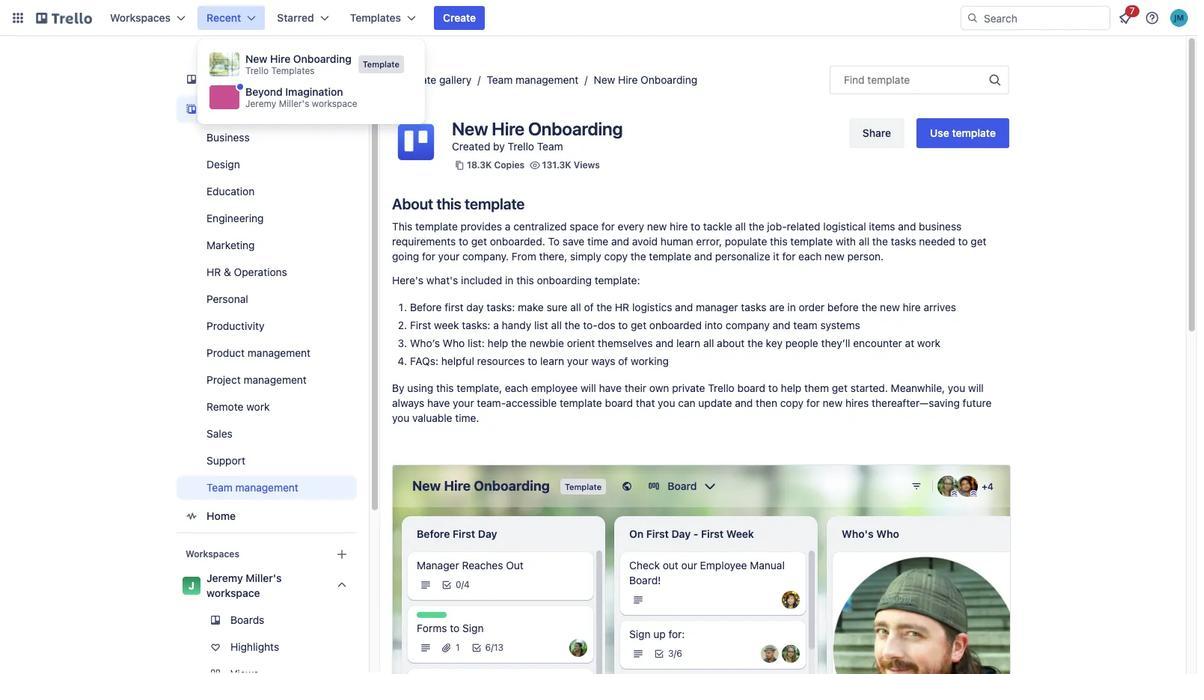 Task type: describe. For each thing, give the bounding box(es) containing it.
1 boards link from the top
[[177, 66, 357, 93]]

18.3k
[[467, 159, 492, 171]]

sales link
[[177, 422, 357, 446]]

Find template field
[[830, 66, 1009, 94]]

template up the 'provides'
[[465, 195, 525, 213]]

menu containing new hire onboarding
[[207, 48, 416, 115]]

search image
[[967, 12, 979, 24]]

save
[[563, 235, 585, 248]]

first
[[445, 301, 464, 314]]

and down are in the right of the page
[[773, 319, 791, 331]]

remote work
[[207, 400, 270, 413]]

131.3k
[[542, 159, 571, 171]]

business
[[919, 220, 962, 233]]

create button
[[434, 6, 485, 30]]

management for product management link at left
[[248, 346, 311, 359]]

by
[[392, 382, 404, 394]]

at
[[905, 337, 914, 349]]

business
[[207, 131, 250, 144]]

back to home image
[[36, 6, 92, 30]]

all down the into
[[703, 337, 714, 349]]

human
[[661, 235, 693, 248]]

2 boards link from the top
[[177, 608, 357, 632]]

miller's inside jeremy miller's workspace
[[246, 572, 282, 584]]

education
[[207, 185, 255, 198]]

working
[[631, 355, 669, 367]]

this inside the 'by using this template, each employee will have their own private trello board to help them get started. meanwhile, you will always have your team-accessible template board that you can update and then copy for new hires thereafter—saving future you valuable time.'
[[436, 382, 454, 394]]

needed
[[919, 235, 955, 248]]

0 vertical spatial hr
[[207, 266, 221, 278]]

0 vertical spatial boards
[[207, 73, 241, 85]]

beyond imagination jeremy miller's workspace
[[245, 85, 357, 109]]

0 horizontal spatial learn
[[540, 355, 564, 367]]

and right items
[[898, 220, 916, 233]]

workspaces inside popup button
[[110, 11, 171, 24]]

new hire onboarding link
[[594, 73, 697, 86]]

with
[[836, 235, 856, 248]]

the down "handy"
[[511, 337, 527, 349]]

use
[[930, 126, 949, 139]]

0 vertical spatial team management
[[487, 73, 579, 86]]

template inside field
[[868, 73, 910, 86]]

templates link
[[177, 96, 357, 123]]

the up dos at the top of page
[[597, 301, 612, 314]]

2 will from the left
[[968, 382, 984, 394]]

for down requirements
[[422, 250, 435, 263]]

the down items
[[872, 235, 888, 248]]

to
[[548, 235, 560, 248]]

the right before
[[862, 301, 877, 314]]

1 vertical spatial you
[[658, 397, 675, 409]]

encounter
[[853, 337, 902, 349]]

product
[[207, 346, 245, 359]]

trello inside new hire onboarding trello templates
[[245, 65, 269, 76]]

and inside the 'by using this template, each employee will have their own private trello board to help them get started. meanwhile, you will always have your team-accessible template board that you can update and then copy for new hires thereafter—saving future you valuable time.'
[[735, 397, 753, 409]]

use template button
[[917, 118, 1009, 148]]

work inside before first day tasks: make sure all of the hr logistics and manager tasks are in order before the new hire arrives first week tasks: a handy list all the to-dos to get onboarded into company and team systems who's who list: help the newbie orient themselves and learn all about the key people they'll encounter at work faqs: helpful resources to learn your ways of working
[[917, 337, 941, 349]]

jeremy inside beyond imagination jeremy miller's workspace
[[245, 98, 276, 109]]

their
[[625, 382, 647, 394]]

all up person.
[[859, 235, 870, 248]]

day
[[466, 301, 484, 314]]

help inside the 'by using this template, each employee will have their own private trello board to help them get started. meanwhile, you will always have your team-accessible template board that you can update and then copy for new hires thereafter—saving future you valuable time.'
[[781, 382, 802, 394]]

this template provides a centralized space for every new hire to tackle all the job-related logistical items and business requirements to get onboarded. to save time and avoid human error, populate this template with all the tasks needed to get going for your company. from there, simply copy the template and personalize it for each new person.
[[392, 220, 987, 263]]

productivity
[[207, 320, 265, 332]]

list:
[[468, 337, 485, 349]]

use template
[[930, 126, 996, 139]]

starred button
[[268, 6, 338, 30]]

create a workspace image
[[333, 545, 351, 563]]

ways
[[591, 355, 615, 367]]

resources
[[477, 355, 525, 367]]

template inside the 'by using this template, each employee will have their own private trello board to help them get started. meanwhile, you will always have your team-accessible template board that you can update and then copy for new hires thereafter—saving future you valuable time.'
[[560, 397, 602, 409]]

them
[[804, 382, 829, 394]]

the left key
[[748, 337, 763, 349]]

Search field
[[979, 7, 1110, 29]]

the left to-
[[565, 319, 580, 331]]

always
[[392, 397, 424, 409]]

sales
[[207, 427, 233, 440]]

this
[[392, 220, 413, 233]]

project management
[[207, 373, 307, 386]]

1 horizontal spatial have
[[599, 382, 622, 394]]

2 vertical spatial team
[[207, 481, 233, 494]]

product management link
[[177, 341, 357, 365]]

onboarding for new hire onboarding
[[641, 73, 697, 86]]

share
[[863, 126, 891, 139]]

templates inside new hire onboarding trello templates
[[271, 65, 315, 76]]

new hire onboarding
[[594, 73, 697, 86]]

1 horizontal spatial team
[[487, 73, 513, 86]]

new down the with
[[825, 250, 845, 263]]

1 horizontal spatial board
[[737, 382, 766, 394]]

to right needed
[[958, 235, 968, 248]]

workspace inside beyond imagination jeremy miller's workspace
[[312, 98, 357, 109]]

this right about
[[437, 195, 461, 213]]

person.
[[847, 250, 884, 263]]

this down from
[[516, 274, 534, 287]]

home
[[207, 510, 236, 522]]

recent button
[[198, 6, 265, 30]]

simply
[[570, 250, 601, 263]]

arrives
[[924, 301, 956, 314]]

template,
[[457, 382, 502, 394]]

miller's inside beyond imagination jeremy miller's workspace
[[279, 98, 309, 109]]

education link
[[177, 180, 357, 204]]

imagination
[[285, 85, 343, 98]]

1 horizontal spatial team management link
[[487, 73, 579, 86]]

1 vertical spatial boards
[[230, 614, 264, 626]]

support link
[[177, 449, 357, 473]]

new up avoid
[[647, 220, 667, 233]]

1 vertical spatial tasks:
[[462, 319, 490, 331]]

engineering
[[207, 212, 264, 224]]

employee
[[531, 382, 578, 394]]

the up populate
[[749, 220, 764, 233]]

your inside before first day tasks: make sure all of the hr logistics and manager tasks are in order before the new hire arrives first week tasks: a handy list all the to-dos to get onboarded into company and team systems who's who list: help the newbie orient themselves and learn all about the key people they'll encounter at work faqs: helpful resources to learn your ways of working
[[567, 355, 588, 367]]

here's
[[392, 274, 424, 287]]

starred
[[277, 11, 314, 24]]

copy inside the 'by using this template, each employee will have their own private trello board to help them get started. meanwhile, you will always have your team-accessible template board that you can update and then copy for new hires thereafter—saving future you valuable time.'
[[780, 397, 804, 409]]

to inside the 'by using this template, each employee will have their own private trello board to help them get started. meanwhile, you will always have your team-accessible template board that you can update and then copy for new hires thereafter—saving future you valuable time.'
[[768, 382, 778, 394]]

by
[[493, 140, 505, 153]]

for inside the 'by using this template, each employee will have their own private trello board to help them get started. meanwhile, you will always have your team-accessible template board that you can update and then copy for new hires thereafter—saving future you valuable time.'
[[807, 397, 820, 409]]

1 will from the left
[[581, 382, 596, 394]]

template board image
[[183, 100, 201, 118]]

management for team management link to the bottom
[[235, 481, 298, 494]]

2 horizontal spatial you
[[948, 382, 965, 394]]

template:
[[595, 274, 640, 287]]

1 vertical spatial workspaces
[[186, 548, 239, 560]]

template up requirements
[[415, 220, 458, 233]]

all right 'sure'
[[570, 301, 581, 314]]

to down the "newbie"
[[528, 355, 537, 367]]

template for template
[[363, 59, 400, 69]]

tasks inside before first day tasks: make sure all of the hr logistics and manager tasks are in order before the new hire arrives first week tasks: a handy list all the to-dos to get onboarded into company and team systems who's who list: help the newbie orient themselves and learn all about the key people they'll encounter at work faqs: helpful resources to learn your ways of working
[[741, 301, 767, 314]]

your inside the 'by using this template, each employee will have their own private trello board to help them get started. meanwhile, you will always have your team-accessible template board that you can update and then copy for new hires thereafter—saving future you valuable time.'
[[453, 397, 474, 409]]

by using this template, each employee will have their own private trello board to help them get started. meanwhile, you will always have your team-accessible template board that you can update and then copy for new hires thereafter—saving future you valuable time.
[[392, 382, 992, 424]]

share button
[[849, 118, 905, 148]]

new hire onboarding trello templates
[[245, 52, 352, 76]]

handy
[[502, 319, 531, 331]]

personal link
[[177, 287, 357, 311]]

before first day tasks: make sure all of the hr logistics and manager tasks are in order before the new hire arrives first week tasks: a handy list all the to-dos to get onboarded into company and team systems who's who list: help the newbie orient themselves and learn all about the key people they'll encounter at work faqs: helpful resources to learn your ways of working
[[410, 301, 956, 367]]

and down error,
[[694, 250, 712, 263]]

onboarding for new hire onboarding trello templates
[[293, 52, 352, 65]]

get inside the 'by using this template, each employee will have their own private trello board to help them get started. meanwhile, you will always have your team-accessible template board that you can update and then copy for new hires thereafter—saving future you valuable time.'
[[832, 382, 848, 394]]

orient
[[567, 337, 595, 349]]

new for new hire onboarding trello templates
[[245, 52, 267, 65]]

about
[[392, 195, 433, 213]]

get right needed
[[971, 235, 987, 248]]

going
[[392, 250, 419, 263]]

update
[[698, 397, 732, 409]]

hr & operations link
[[177, 260, 357, 284]]

hire inside "this template provides a centralized space for every new hire to tackle all the job-related logistical items and business requirements to get onboarded. to save time and avoid human error, populate this template with all the tasks needed to get going for your company. from there, simply copy the template and personalize it for each new person."
[[670, 220, 688, 233]]

0 horizontal spatial work
[[246, 400, 270, 413]]

management for project management link
[[244, 373, 307, 386]]

views
[[574, 159, 600, 171]]

template down related
[[790, 235, 833, 248]]

1 vertical spatial team management link
[[177, 476, 357, 500]]

1 vertical spatial board
[[605, 397, 633, 409]]

order
[[799, 301, 825, 314]]

get inside before first day tasks: make sure all of the hr logistics and manager tasks are in order before the new hire arrives first week tasks: a handy list all the to-dos to get onboarded into company and team systems who's who list: help the newbie orient themselves and learn all about the key people they'll encounter at work faqs: helpful resources to learn your ways of working
[[631, 319, 647, 331]]

copies
[[494, 159, 525, 171]]

marketing link
[[177, 233, 357, 257]]

trello team image
[[392, 118, 440, 166]]

a inside "this template provides a centralized space for every new hire to tackle all the job-related logistical items and business requirements to get onboarded. to save time and avoid human error, populate this template with all the tasks needed to get going for your company. from there, simply copy the template and personalize it for each new person."
[[505, 220, 511, 233]]

all up populate
[[735, 220, 746, 233]]

sure
[[547, 301, 568, 314]]

a inside before first day tasks: make sure all of the hr logistics and manager tasks are in order before the new hire arrives first week tasks: a handy list all the to-dos to get onboarded into company and team systems who's who list: help the newbie orient themselves and learn all about the key people they'll encounter at work faqs: helpful resources to learn your ways of working
[[493, 319, 499, 331]]

about
[[717, 337, 745, 349]]

logistics
[[632, 301, 672, 314]]

to down the 'provides'
[[459, 235, 468, 248]]

are
[[769, 301, 785, 314]]

get down the 'provides'
[[471, 235, 487, 248]]

the down avoid
[[631, 250, 646, 263]]

new inside before first day tasks: make sure all of the hr logistics and manager tasks are in order before the new hire arrives first week tasks: a handy list all the to-dos to get onboarded into company and team systems who's who list: help the newbie orient themselves and learn all about the key people they'll encounter at work faqs: helpful resources to learn your ways of working
[[880, 301, 900, 314]]

every
[[618, 220, 644, 233]]

each inside the 'by using this template, each employee will have their own private trello board to help them get started. meanwhile, you will always have your team-accessible template board that you can update and then copy for new hires thereafter—saving future you valuable time.'
[[505, 382, 528, 394]]

support
[[207, 454, 245, 467]]



Task type: locate. For each thing, give the bounding box(es) containing it.
this
[[437, 195, 461, 213], [770, 235, 788, 248], [516, 274, 534, 287], [436, 382, 454, 394]]

in right included
[[505, 274, 514, 287]]

copy
[[604, 250, 628, 263], [780, 397, 804, 409]]

0 horizontal spatial a
[[493, 319, 499, 331]]

help inside before first day tasks: make sure all of the hr logistics and manager tasks are in order before the new hire arrives first week tasks: a handy list all the to-dos to get onboarded into company and team systems who's who list: help the newbie orient themselves and learn all about the key people they'll encounter at work faqs: helpful resources to learn your ways of working
[[488, 337, 508, 349]]

0 vertical spatial a
[[505, 220, 511, 233]]

a up onboarded.
[[505, 220, 511, 233]]

0 horizontal spatial help
[[488, 337, 508, 349]]

template right use
[[952, 126, 996, 139]]

hr up dos at the top of page
[[615, 301, 629, 314]]

2 vertical spatial you
[[392, 412, 410, 424]]

onboarding inside new hire onboarding created by trello team
[[528, 118, 623, 139]]

1 vertical spatial team management
[[207, 481, 298, 494]]

0 vertical spatial copy
[[604, 250, 628, 263]]

boards link up templates link
[[177, 66, 357, 93]]

design
[[207, 158, 240, 171]]

team down support
[[207, 481, 233, 494]]

template gallery
[[392, 73, 472, 86]]

0 vertical spatial team
[[487, 73, 513, 86]]

the
[[749, 220, 764, 233], [872, 235, 888, 248], [631, 250, 646, 263], [597, 301, 612, 314], [862, 301, 877, 314], [565, 319, 580, 331], [511, 337, 527, 349], [748, 337, 763, 349]]

template down "templates" popup button
[[363, 59, 400, 69]]

0 horizontal spatial hire
[[270, 52, 291, 65]]

&
[[224, 266, 231, 278]]

your inside "this template provides a centralized space for every new hire to tackle all the job-related logistical items and business requirements to get onboarded. to save time and avoid human error, populate this template with all the tasks needed to get going for your company. from there, simply copy the template and personalize it for each new person."
[[438, 250, 460, 263]]

0 vertical spatial onboarding
[[293, 52, 352, 65]]

jeremy right j
[[207, 572, 243, 584]]

newbie
[[530, 337, 564, 349]]

time
[[587, 235, 608, 248]]

1 horizontal spatial help
[[781, 382, 802, 394]]

0 vertical spatial new
[[245, 52, 267, 65]]

business link
[[177, 126, 357, 150]]

0 vertical spatial each
[[799, 250, 822, 263]]

personalize
[[715, 250, 770, 263]]

0 vertical spatial work
[[917, 337, 941, 349]]

1 vertical spatial hr
[[615, 301, 629, 314]]

error,
[[696, 235, 722, 248]]

copy down time
[[604, 250, 628, 263]]

131.3k views
[[542, 159, 600, 171]]

requirements
[[392, 235, 456, 248]]

team-
[[477, 397, 506, 409]]

find
[[844, 73, 865, 86]]

1 vertical spatial hire
[[903, 301, 921, 314]]

new up encounter
[[880, 301, 900, 314]]

template left gallery
[[392, 73, 436, 86]]

1 horizontal spatial of
[[618, 355, 628, 367]]

a left "handy"
[[493, 319, 499, 331]]

2 vertical spatial onboarding
[[528, 118, 623, 139]]

0 vertical spatial team management link
[[487, 73, 579, 86]]

management down productivity link
[[248, 346, 311, 359]]

create
[[443, 11, 476, 24]]

work right the at
[[917, 337, 941, 349]]

and
[[898, 220, 916, 233], [611, 235, 629, 248], [694, 250, 712, 263], [675, 301, 693, 314], [773, 319, 791, 331], [656, 337, 674, 349], [735, 397, 753, 409]]

template right the find
[[868, 73, 910, 86]]

to up then
[[768, 382, 778, 394]]

0 vertical spatial learn
[[676, 337, 701, 349]]

space
[[570, 220, 599, 233]]

template inside button
[[952, 126, 996, 139]]

boards up highlights
[[230, 614, 264, 626]]

0 horizontal spatial team
[[207, 481, 233, 494]]

in right are in the right of the page
[[787, 301, 796, 314]]

project management link
[[177, 368, 357, 392]]

personal
[[207, 293, 248, 305]]

meanwhile,
[[891, 382, 945, 394]]

they'll
[[821, 337, 850, 349]]

management down support link
[[235, 481, 298, 494]]

0 horizontal spatial hr
[[207, 266, 221, 278]]

you down own
[[658, 397, 675, 409]]

home link
[[177, 503, 357, 530]]

hire inside before first day tasks: make sure all of the hr logistics and manager tasks are in order before the new hire arrives first week tasks: a handy list all the to-dos to get onboarded into company and team systems who's who list: help the newbie orient themselves and learn all about the key people they'll encounter at work faqs: helpful resources to learn your ways of working
[[903, 301, 921, 314]]

workspaces button
[[101, 6, 195, 30]]

a
[[505, 220, 511, 233], [493, 319, 499, 331]]

0 horizontal spatial workspace
[[207, 587, 260, 599]]

and down every at the top of page
[[611, 235, 629, 248]]

onboarded
[[649, 319, 702, 331]]

1 vertical spatial of
[[618, 355, 628, 367]]

team inside new hire onboarding created by trello team
[[537, 140, 563, 153]]

1 horizontal spatial work
[[917, 337, 941, 349]]

1 vertical spatial jeremy
[[207, 572, 243, 584]]

1 horizontal spatial will
[[968, 382, 984, 394]]

template
[[868, 73, 910, 86], [952, 126, 996, 139], [465, 195, 525, 213], [415, 220, 458, 233], [790, 235, 833, 248], [649, 250, 691, 263], [560, 397, 602, 409]]

marketing
[[207, 239, 255, 251]]

1 horizontal spatial copy
[[780, 397, 804, 409]]

jeremy inside jeremy miller's workspace
[[207, 572, 243, 584]]

0 vertical spatial have
[[599, 382, 622, 394]]

trello up update
[[708, 382, 735, 394]]

populate
[[725, 235, 767, 248]]

0 horizontal spatial trello
[[245, 65, 269, 76]]

0 horizontal spatial jeremy
[[207, 572, 243, 584]]

1 vertical spatial help
[[781, 382, 802, 394]]

trello right by
[[508, 140, 534, 153]]

your down orient at the left of page
[[567, 355, 588, 367]]

first
[[410, 319, 431, 331]]

this inside "this template provides a centralized space for every new hire to tackle all the job-related logistical items and business requirements to get onboarded. to save time and avoid human error, populate this template with all the tasks needed to get going for your company. from there, simply copy the template and personalize it for each new person."
[[770, 235, 788, 248]]

0 vertical spatial hire
[[670, 220, 688, 233]]

0 vertical spatial tasks:
[[487, 301, 515, 314]]

hire up by
[[492, 118, 525, 139]]

open information menu image
[[1145, 10, 1160, 25]]

tasks: up list:
[[462, 319, 490, 331]]

workspaces
[[110, 11, 171, 24], [186, 548, 239, 560]]

remote work link
[[177, 395, 357, 419]]

onboarded.
[[490, 235, 545, 248]]

0 horizontal spatial onboarding
[[293, 52, 352, 65]]

week
[[434, 319, 459, 331]]

have left the their
[[599, 382, 622, 394]]

key
[[766, 337, 783, 349]]

templates inside templates link
[[207, 103, 258, 115]]

0 horizontal spatial team management
[[207, 481, 298, 494]]

0 horizontal spatial tasks
[[741, 301, 767, 314]]

board
[[737, 382, 766, 394], [605, 397, 633, 409]]

hire for new hire onboarding created by trello team
[[492, 118, 525, 139]]

management up new hire onboarding created by trello team
[[516, 73, 579, 86]]

0 horizontal spatial of
[[584, 301, 594, 314]]

new down primary element
[[594, 73, 615, 86]]

for right it
[[782, 250, 796, 263]]

0 vertical spatial boards link
[[177, 66, 357, 93]]

workspace right j
[[207, 587, 260, 599]]

0 horizontal spatial in
[[505, 274, 514, 287]]

0 horizontal spatial new
[[245, 52, 267, 65]]

what's
[[426, 274, 458, 287]]

design link
[[177, 153, 357, 177]]

of down themselves
[[618, 355, 628, 367]]

1 vertical spatial each
[[505, 382, 528, 394]]

2 horizontal spatial hire
[[618, 73, 638, 86]]

and up onboarded
[[675, 301, 693, 314]]

1 horizontal spatial each
[[799, 250, 822, 263]]

team management
[[487, 73, 579, 86], [207, 481, 298, 494]]

help left the them
[[781, 382, 802, 394]]

hire for new hire onboarding trello templates
[[270, 52, 291, 65]]

private
[[672, 382, 705, 394]]

1 vertical spatial work
[[246, 400, 270, 413]]

new inside the 'by using this template, each employee will have their own private trello board to help them get started. meanwhile, you will always have your team-accessible template board that you can update and then copy for new hires thereafter—saving future you valuable time.'
[[823, 397, 843, 409]]

created
[[452, 140, 490, 153]]

new inside new hire onboarding created by trello team
[[452, 118, 488, 139]]

0 horizontal spatial hire
[[670, 220, 688, 233]]

team right gallery
[[487, 73, 513, 86]]

company.
[[462, 250, 509, 263]]

avoid
[[632, 235, 658, 248]]

and down onboarded
[[656, 337, 674, 349]]

templates button
[[341, 6, 425, 30]]

1 vertical spatial miller's
[[246, 572, 282, 584]]

0 horizontal spatial templates
[[207, 103, 258, 115]]

and left then
[[735, 397, 753, 409]]

trello up the beyond
[[245, 65, 269, 76]]

this down job-
[[770, 235, 788, 248]]

list
[[534, 319, 548, 331]]

0 vertical spatial jeremy
[[245, 98, 276, 109]]

hire down primary element
[[618, 73, 638, 86]]

workspace down new hire onboarding trello templates
[[312, 98, 357, 109]]

1 horizontal spatial hire
[[903, 301, 921, 314]]

new inside new hire onboarding trello templates
[[245, 52, 267, 65]]

get
[[471, 235, 487, 248], [971, 235, 987, 248], [631, 319, 647, 331], [832, 382, 848, 394]]

will down ways
[[581, 382, 596, 394]]

1 vertical spatial workspace
[[207, 587, 260, 599]]

0 horizontal spatial workspaces
[[110, 11, 171, 24]]

this right using
[[436, 382, 454, 394]]

all right list
[[551, 319, 562, 331]]

trello inside the 'by using this template, each employee will have their own private trello board to help them get started. meanwhile, you will always have your team-accessible template board that you can update and then copy for new hires thereafter—saving future you valuable time.'
[[708, 382, 735, 394]]

hr inside before first day tasks: make sure all of the hr logistics and manager tasks are in order before the new hire arrives first week tasks: a handy list all the to-dos to get onboarded into company and team systems who's who list: help the newbie orient themselves and learn all about the key people they'll encounter at work faqs: helpful resources to learn your ways of working
[[615, 301, 629, 314]]

0 vertical spatial your
[[438, 250, 460, 263]]

2 horizontal spatial templates
[[350, 11, 401, 24]]

hire inside new hire onboarding trello templates
[[270, 52, 291, 65]]

2 horizontal spatial team
[[537, 140, 563, 153]]

team management up new hire onboarding created by trello team
[[487, 73, 579, 86]]

boards right board image
[[207, 73, 241, 85]]

new up the beyond
[[245, 52, 267, 65]]

copy inside "this template provides a centralized space for every new hire to tackle all the job-related logistical items and business requirements to get onboarded. to save time and avoid human error, populate this template with all the tasks needed to get going for your company. from there, simply copy the template and personalize it for each new person."
[[604, 250, 628, 263]]

templates right starred popup button
[[350, 11, 401, 24]]

7 notifications image
[[1116, 9, 1134, 27]]

who
[[443, 337, 465, 349]]

for down the them
[[807, 397, 820, 409]]

learn
[[676, 337, 701, 349], [540, 355, 564, 367]]

1 vertical spatial have
[[427, 397, 450, 409]]

started.
[[851, 382, 888, 394]]

jeremy miller (jeremymiller198) image
[[1170, 9, 1188, 27]]

your up the time.
[[453, 397, 474, 409]]

2 vertical spatial new
[[452, 118, 488, 139]]

job-
[[767, 220, 787, 233]]

you up future
[[948, 382, 965, 394]]

hire
[[270, 52, 291, 65], [618, 73, 638, 86], [492, 118, 525, 139]]

team management link down support link
[[177, 476, 357, 500]]

can
[[678, 397, 696, 409]]

highlights
[[230, 641, 279, 653]]

2 horizontal spatial onboarding
[[641, 73, 697, 86]]

in inside before first day tasks: make sure all of the hr logistics and manager tasks are in order before the new hire arrives first week tasks: a handy list all the to-dos to get onboarded into company and team systems who's who list: help the newbie orient themselves and learn all about the key people they'll encounter at work faqs: helpful resources to learn your ways of working
[[787, 301, 796, 314]]

valuable
[[412, 412, 452, 424]]

boards link up highlights link
[[177, 608, 357, 632]]

home image
[[183, 507, 201, 525]]

1 vertical spatial template
[[392, 73, 436, 86]]

hire inside new hire onboarding created by trello team
[[492, 118, 525, 139]]

hires
[[845, 397, 869, 409]]

board image
[[183, 70, 201, 88]]

forward image
[[354, 665, 372, 674]]

of up to-
[[584, 301, 594, 314]]

provides
[[461, 220, 502, 233]]

tasks: up "handy"
[[487, 301, 515, 314]]

0 horizontal spatial you
[[392, 412, 410, 424]]

0 horizontal spatial team management link
[[177, 476, 357, 500]]

team management link up new hire onboarding created by trello team
[[487, 73, 579, 86]]

1 vertical spatial tasks
[[741, 301, 767, 314]]

1 vertical spatial new
[[594, 73, 615, 86]]

miller's down home link
[[246, 572, 282, 584]]

2 horizontal spatial new
[[594, 73, 615, 86]]

primary element
[[0, 0, 1197, 36]]

templates
[[350, 11, 401, 24], [271, 65, 315, 76], [207, 103, 258, 115]]

it
[[773, 250, 779, 263]]

for up time
[[602, 220, 615, 233]]

2 vertical spatial templates
[[207, 103, 258, 115]]

management
[[516, 73, 579, 86], [248, 346, 311, 359], [244, 373, 307, 386], [235, 481, 298, 494]]

1 horizontal spatial templates
[[271, 65, 315, 76]]

in
[[505, 274, 514, 287], [787, 301, 796, 314]]

to up error,
[[691, 220, 700, 233]]

dos
[[598, 319, 615, 331]]

workspace inside jeremy miller's workspace
[[207, 587, 260, 599]]

board up then
[[737, 382, 766, 394]]

new
[[245, 52, 267, 65], [594, 73, 615, 86], [452, 118, 488, 139]]

j
[[188, 579, 195, 592]]

template for template gallery
[[392, 73, 436, 86]]

company
[[726, 319, 770, 331]]

menu
[[207, 48, 416, 115]]

hire for new hire onboarding
[[618, 73, 638, 86]]

1 vertical spatial templates
[[271, 65, 315, 76]]

new for new hire onboarding
[[594, 73, 615, 86]]

each down related
[[799, 250, 822, 263]]

2 vertical spatial hire
[[492, 118, 525, 139]]

1 vertical spatial onboarding
[[641, 73, 697, 86]]

hire up "human"
[[670, 220, 688, 233]]

0 vertical spatial miller's
[[279, 98, 309, 109]]

project
[[207, 373, 241, 386]]

tasks:
[[487, 301, 515, 314], [462, 319, 490, 331]]

1 vertical spatial copy
[[780, 397, 804, 409]]

1 horizontal spatial new
[[452, 118, 488, 139]]

1 vertical spatial hire
[[618, 73, 638, 86]]

1 vertical spatial learn
[[540, 355, 564, 367]]

each inside "this template provides a centralized space for every new hire to tackle all the job-related logistical items and business requirements to get onboarded. to save time and avoid human error, populate this template with all the tasks needed to get going for your company. from there, simply copy the template and personalize it for each new person."
[[799, 250, 822, 263]]

manager
[[696, 301, 738, 314]]

team up 131.3k
[[537, 140, 563, 153]]

time.
[[455, 412, 479, 424]]

trello inside new hire onboarding created by trello team
[[508, 140, 534, 153]]

1 horizontal spatial trello
[[508, 140, 534, 153]]

0 vertical spatial hire
[[270, 52, 291, 65]]

will up future
[[968, 382, 984, 394]]

work down project management
[[246, 400, 270, 413]]

new for new hire onboarding created by trello team
[[452, 118, 488, 139]]

product management
[[207, 346, 311, 359]]

1 vertical spatial your
[[567, 355, 588, 367]]

tasks inside "this template provides a centralized space for every new hire to tackle all the job-related logistical items and business requirements to get onboarded. to save time and avoid human error, populate this template with all the tasks needed to get going for your company. from there, simply copy the template and personalize it for each new person."
[[891, 235, 916, 248]]

to right dos at the top of page
[[618, 319, 628, 331]]

tasks up company
[[741, 301, 767, 314]]

get up hires
[[832, 382, 848, 394]]

jeremy up 'business' link
[[245, 98, 276, 109]]

learn down onboarded
[[676, 337, 701, 349]]

0 vertical spatial workspace
[[312, 98, 357, 109]]

logistical
[[823, 220, 866, 233]]

0 horizontal spatial have
[[427, 397, 450, 409]]

onboarding for new hire onboarding created by trello team
[[528, 118, 623, 139]]

you down always
[[392, 412, 410, 424]]

systems
[[820, 319, 860, 331]]

into
[[705, 319, 723, 331]]

your up 'what's'
[[438, 250, 460, 263]]

learn down the "newbie"
[[540, 355, 564, 367]]

onboarding inside new hire onboarding trello templates
[[293, 52, 352, 65]]

1 horizontal spatial team management
[[487, 73, 579, 86]]

own
[[649, 382, 669, 394]]

jeremy
[[245, 98, 276, 109], [207, 572, 243, 584]]

template down "human"
[[649, 250, 691, 263]]

18.3k copies
[[467, 159, 525, 171]]

miller's
[[279, 98, 309, 109], [246, 572, 282, 584]]

0 vertical spatial workspaces
[[110, 11, 171, 24]]

work
[[917, 337, 941, 349], [246, 400, 270, 413]]

have up valuable
[[427, 397, 450, 409]]

0 vertical spatial you
[[948, 382, 965, 394]]

0 vertical spatial tasks
[[891, 235, 916, 248]]

miller's down new hire onboarding trello templates
[[279, 98, 309, 109]]

included
[[461, 274, 502, 287]]

onboarding
[[293, 52, 352, 65], [641, 73, 697, 86], [528, 118, 623, 139]]

0 vertical spatial of
[[584, 301, 594, 314]]

highlights link
[[177, 635, 357, 659]]

tasks down items
[[891, 235, 916, 248]]

1 vertical spatial a
[[493, 319, 499, 331]]

1 vertical spatial trello
[[508, 140, 534, 153]]

template down employee in the bottom left of the page
[[560, 397, 602, 409]]

then
[[756, 397, 777, 409]]

hire up the beyond
[[270, 52, 291, 65]]

templates inside popup button
[[350, 11, 401, 24]]

management down product management link at left
[[244, 373, 307, 386]]

templates up beyond imagination jeremy miller's workspace at the top left
[[271, 65, 315, 76]]

team
[[793, 319, 818, 331]]

0 horizontal spatial copy
[[604, 250, 628, 263]]

here's what's included in this onboarding template:
[[392, 274, 640, 287]]



Task type: vqa. For each thing, say whether or not it's contained in the screenshot.
18.3K Copies
yes



